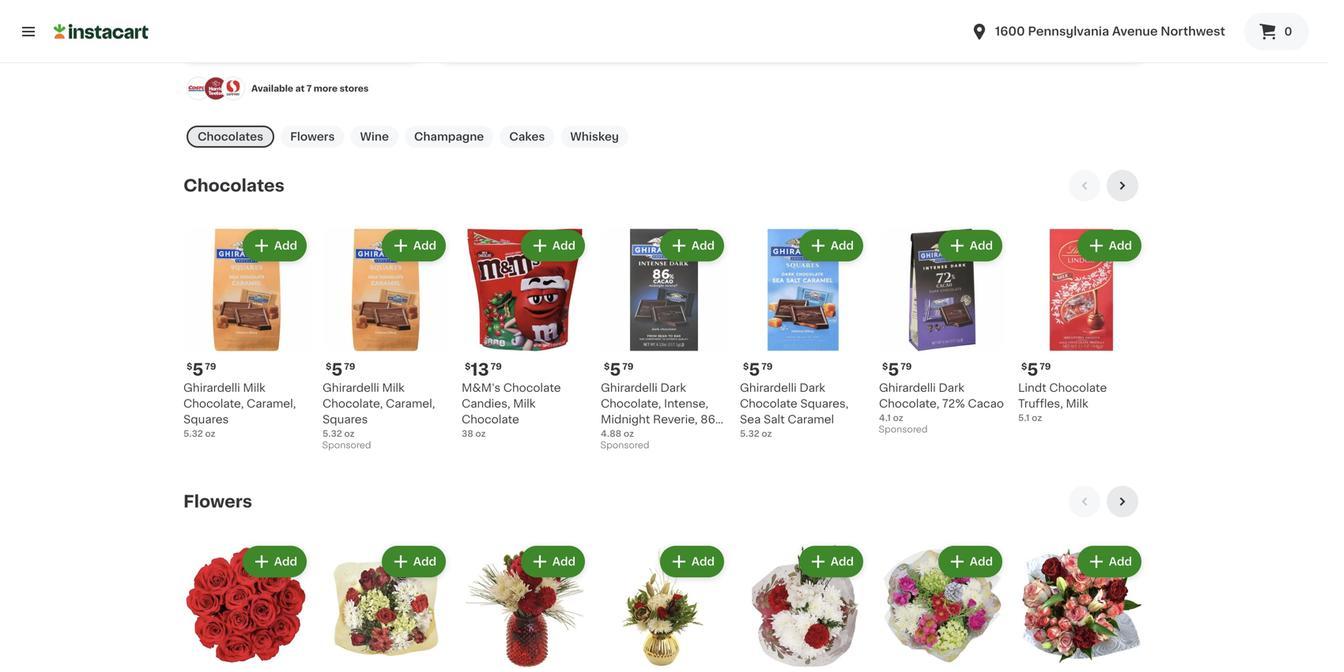 Task type: locate. For each thing, give the bounding box(es) containing it.
0 horizontal spatial sponsored badge image
[[323, 442, 371, 451]]

3 chocolate, from the left
[[601, 399, 662, 410]]

ghirardelli inside ghirardelli dark chocolate, 72% cacao 4.1 oz
[[880, 383, 936, 394]]

6 $ 5 79 from the left
[[1022, 362, 1052, 378]]

1 5.32 from the left
[[184, 430, 203, 439]]

sea
[[740, 414, 761, 425]]

1 horizontal spatial ghirardelli milk chocolate, caramel, squares 5.32 oz
[[323, 383, 435, 439]]

1 ghirardelli from the left
[[184, 383, 240, 394]]

dark for intense,
[[661, 383, 687, 394]]

oz inside the ghirardelli dark chocolate squares, sea salt caramel 5.32 oz
[[762, 430, 772, 439]]

2 dark from the left
[[800, 383, 826, 394]]

2 chocolate, from the left
[[323, 399, 383, 410]]

5.32
[[184, 430, 203, 439], [323, 430, 342, 439], [740, 430, 760, 439]]

ghirardelli
[[184, 383, 240, 394], [323, 383, 379, 394], [601, 383, 658, 394], [740, 383, 797, 394], [880, 383, 936, 394]]

2 5 from the left
[[332, 362, 343, 378]]

2 item carousel region from the top
[[184, 486, 1145, 670]]

milk
[[243, 383, 266, 394], [382, 383, 405, 394], [513, 399, 536, 410], [1067, 399, 1089, 410]]

4.88
[[601, 430, 622, 439]]

4.1
[[880, 414, 891, 423]]

reverie,
[[653, 414, 698, 425]]

dark inside ghirardelli dark chocolate, intense, midnight reverie, 86% cacao
[[661, 383, 687, 394]]

3 5 from the left
[[610, 362, 621, 378]]

$
[[187, 363, 192, 371], [326, 363, 332, 371], [465, 363, 471, 371], [604, 363, 610, 371], [744, 363, 749, 371], [883, 363, 889, 371], [1022, 363, 1028, 371]]

1 horizontal spatial flowers
[[290, 131, 335, 142]]

chocolate
[[504, 383, 561, 394], [1050, 383, 1108, 394], [740, 399, 798, 410], [462, 414, 520, 425]]

oz inside m&m's chocolate candies, milk chocolate 38 oz
[[476, 430, 486, 439]]

m&m's chocolate candies, milk chocolate 38 oz
[[462, 383, 561, 439]]

chocolates button
[[187, 126, 275, 148]]

cacao down midnight
[[601, 430, 637, 441]]

0 button
[[1245, 13, 1310, 51]]

1 ghirardelli milk chocolate, caramel, squares 5.32 oz from the left
[[184, 383, 296, 439]]

0 horizontal spatial cacao
[[601, 430, 637, 441]]

0 vertical spatial cacao
[[968, 399, 1005, 410]]

1 $ from the left
[[187, 363, 192, 371]]

2 horizontal spatial dark
[[939, 383, 965, 394]]

chocolate,
[[184, 399, 244, 410], [323, 399, 383, 410], [601, 399, 662, 410], [880, 399, 940, 410]]

1 horizontal spatial 5.32
[[323, 430, 342, 439]]

5 $ 5 79 from the left
[[883, 362, 912, 378]]

4 ghirardelli from the left
[[740, 383, 797, 394]]

1 vertical spatial chocolates
[[184, 177, 285, 194]]

5.32 inside the ghirardelli dark chocolate squares, sea salt caramel 5.32 oz
[[740, 430, 760, 439]]

chocolate up candies,
[[504, 383, 561, 394]]

cacao inside ghirardelli dark chocolate, 72% cacao 4.1 oz
[[968, 399, 1005, 410]]

0
[[1285, 26, 1293, 37]]

dark for 72%
[[939, 383, 965, 394]]

4 79 from the left
[[623, 363, 634, 371]]

2 ghirardelli from the left
[[323, 383, 379, 394]]

1 squares from the left
[[184, 414, 229, 425]]

chocolate, inside ghirardelli dark chocolate, intense, midnight reverie, 86% cacao
[[601, 399, 662, 410]]

dark up squares,
[[800, 383, 826, 394]]

5 79 from the left
[[762, 363, 773, 371]]

0 horizontal spatial 5.32
[[184, 430, 203, 439]]

whiskey
[[571, 131, 619, 142]]

1 horizontal spatial sponsored badge image
[[601, 442, 649, 451]]

4 5 from the left
[[749, 362, 760, 378]]

oz inside ghirardelli dark chocolate, 72% cacao 4.1 oz
[[894, 414, 904, 423]]

ghirardelli milk chocolate, caramel, squares 5.32 oz
[[184, 383, 296, 439], [323, 383, 435, 439]]

stores
[[340, 84, 369, 93]]

3 79 from the left
[[491, 363, 502, 371]]

0 horizontal spatial flowers
[[184, 494, 252, 511]]

1 horizontal spatial dark
[[800, 383, 826, 394]]

79
[[205, 363, 216, 371], [344, 363, 355, 371], [491, 363, 502, 371], [623, 363, 634, 371], [762, 363, 773, 371], [901, 363, 912, 371], [1040, 363, 1052, 371]]

add
[[274, 240, 297, 251], [414, 240, 437, 251], [553, 240, 576, 251], [692, 240, 715, 251], [831, 240, 854, 251], [970, 240, 993, 251], [1110, 240, 1133, 251], [274, 557, 297, 568], [414, 557, 437, 568], [553, 557, 576, 568], [692, 557, 715, 568], [831, 557, 854, 568], [970, 557, 993, 568], [1110, 557, 1133, 568]]

dark inside the ghirardelli dark chocolate squares, sea salt caramel 5.32 oz
[[800, 383, 826, 394]]

1 vertical spatial item carousel region
[[184, 486, 1145, 670]]

safeway logo image
[[221, 77, 245, 100]]

2 ghirardelli milk chocolate, caramel, squares 5.32 oz from the left
[[323, 383, 435, 439]]

chocolate down candies,
[[462, 414, 520, 425]]

chocolate, inside ghirardelli dark chocolate, 72% cacao 4.1 oz
[[880, 399, 940, 410]]

sponsored badge image
[[880, 426, 927, 435], [323, 442, 371, 451], [601, 442, 649, 451]]

caramel
[[788, 414, 835, 425]]

squares
[[184, 414, 229, 425], [323, 414, 368, 425]]

dark up intense,
[[661, 383, 687, 394]]

caramel,
[[247, 399, 296, 410], [386, 399, 435, 410]]

chocolates down safeway logo
[[198, 131, 263, 142]]

1600 pennsylvania avenue northwest button
[[970, 9, 1226, 54]]

3 dark from the left
[[939, 383, 965, 394]]

1 chocolate, from the left
[[184, 399, 244, 410]]

0 horizontal spatial caramel,
[[247, 399, 296, 410]]

midnight
[[601, 414, 651, 425]]

2 squares from the left
[[323, 414, 368, 425]]

cakes
[[510, 131, 545, 142]]

product group
[[184, 227, 310, 441], [323, 227, 449, 455], [462, 227, 589, 441], [601, 227, 728, 455], [740, 227, 867, 441], [880, 227, 1006, 439], [1019, 227, 1145, 425], [184, 543, 310, 670], [323, 543, 449, 670], [462, 543, 589, 670], [601, 543, 728, 670], [740, 543, 867, 670], [880, 543, 1006, 670], [1019, 543, 1145, 670]]

avenue
[[1113, 26, 1158, 37]]

truffles,
[[1019, 399, 1064, 410]]

86%
[[701, 414, 726, 425]]

flowers
[[290, 131, 335, 142], [184, 494, 252, 511]]

ghirardelli dark chocolate, 72% cacao 4.1 oz
[[880, 383, 1005, 423]]

2 horizontal spatial 5.32
[[740, 430, 760, 439]]

cacao right 72%
[[968, 399, 1005, 410]]

7
[[307, 84, 312, 93]]

costco logo image
[[187, 77, 210, 100]]

7 $ from the left
[[1022, 363, 1028, 371]]

79 inside '$ 13 79'
[[491, 363, 502, 371]]

cacao
[[968, 399, 1005, 410], [601, 430, 637, 441]]

oz
[[894, 414, 904, 423], [1032, 414, 1043, 423], [205, 430, 216, 439], [344, 430, 355, 439], [476, 430, 486, 439], [624, 430, 634, 439], [762, 430, 772, 439]]

72%
[[943, 399, 966, 410]]

more
[[314, 84, 338, 93]]

1 horizontal spatial cacao
[[968, 399, 1005, 410]]

5 ghirardelli from the left
[[880, 383, 936, 394]]

0 vertical spatial chocolates
[[198, 131, 263, 142]]

lindt chocolate truffles, milk 5.1 oz
[[1019, 383, 1108, 423]]

chocolates
[[198, 131, 263, 142], [184, 177, 285, 194]]

3 $ from the left
[[465, 363, 471, 371]]

0 horizontal spatial dark
[[661, 383, 687, 394]]

0 horizontal spatial squares
[[184, 414, 229, 425]]

1 vertical spatial flowers
[[184, 494, 252, 511]]

3 5.32 from the left
[[740, 430, 760, 439]]

oz inside lindt chocolate truffles, milk 5.1 oz
[[1032, 414, 1043, 423]]

0 vertical spatial item carousel region
[[184, 170, 1145, 474]]

chocolate up truffles, on the bottom right
[[1050, 383, 1108, 394]]

2 horizontal spatial sponsored badge image
[[880, 426, 927, 435]]

2 $ 5 79 from the left
[[326, 362, 355, 378]]

3 $ 5 79 from the left
[[604, 362, 634, 378]]

pennsylvania
[[1029, 26, 1110, 37]]

3 ghirardelli from the left
[[601, 383, 658, 394]]

item carousel region containing chocolates
[[184, 170, 1145, 474]]

1 vertical spatial cacao
[[601, 430, 637, 441]]

$ 5 79
[[187, 362, 216, 378], [326, 362, 355, 378], [604, 362, 634, 378], [744, 362, 773, 378], [883, 362, 912, 378], [1022, 362, 1052, 378]]

4 chocolate, from the left
[[880, 399, 940, 410]]

cakes button
[[500, 126, 555, 148]]

1 horizontal spatial squares
[[323, 414, 368, 425]]

item carousel region
[[184, 170, 1145, 474], [184, 486, 1145, 670]]

add button
[[244, 232, 305, 260], [383, 232, 445, 260], [523, 232, 584, 260], [662, 232, 723, 260], [801, 232, 862, 260], [940, 232, 1001, 260], [1080, 232, 1141, 260], [244, 548, 305, 577], [383, 548, 445, 577], [523, 548, 584, 577], [662, 548, 723, 577], [801, 548, 862, 577], [940, 548, 1001, 577], [1080, 548, 1141, 577]]

1 dark from the left
[[661, 383, 687, 394]]

dark
[[661, 383, 687, 394], [800, 383, 826, 394], [939, 383, 965, 394]]

add button inside product group
[[523, 232, 584, 260]]

dark up 72%
[[939, 383, 965, 394]]

dark inside ghirardelli dark chocolate, 72% cacao 4.1 oz
[[939, 383, 965, 394]]

5 5 from the left
[[889, 362, 900, 378]]

chocolate up salt
[[740, 399, 798, 410]]

milk inside lindt chocolate truffles, milk 5.1 oz
[[1067, 399, 1089, 410]]

0 vertical spatial flowers
[[290, 131, 335, 142]]

5
[[192, 362, 204, 378], [332, 362, 343, 378], [610, 362, 621, 378], [749, 362, 760, 378], [889, 362, 900, 378], [1028, 362, 1039, 378]]

5.1
[[1019, 414, 1030, 423]]

1 item carousel region from the top
[[184, 170, 1145, 474]]

chocolates down chocolates button
[[184, 177, 285, 194]]

1 horizontal spatial caramel,
[[386, 399, 435, 410]]

0 horizontal spatial ghirardelli milk chocolate, caramel, squares 5.32 oz
[[184, 383, 296, 439]]



Task type: vqa. For each thing, say whether or not it's contained in the screenshot.
left order
no



Task type: describe. For each thing, give the bounding box(es) containing it.
1 5 from the left
[[192, 362, 204, 378]]

chocolates inside item carousel region
[[184, 177, 285, 194]]

sponsored badge image for ghirardelli dark chocolate, intense, midnight reverie, 86% cacao
[[601, 442, 649, 451]]

harris teeter logo image
[[204, 77, 228, 100]]

4 $ 5 79 from the left
[[744, 362, 773, 378]]

1 $ 5 79 from the left
[[187, 362, 216, 378]]

milk inside m&m's chocolate candies, milk chocolate 38 oz
[[513, 399, 536, 410]]

salt
[[764, 414, 785, 425]]

7 79 from the left
[[1040, 363, 1052, 371]]

2 $ from the left
[[326, 363, 332, 371]]

ghirardelli inside the ghirardelli dark chocolate squares, sea salt caramel 5.32 oz
[[740, 383, 797, 394]]

ghirardelli dark chocolate squares, sea salt caramel 5.32 oz
[[740, 383, 849, 439]]

$ 13 79
[[465, 362, 502, 378]]

6 79 from the left
[[901, 363, 912, 371]]

squares,
[[801, 399, 849, 410]]

chocolates inside button
[[198, 131, 263, 142]]

chocolate inside lindt chocolate truffles, milk 5.1 oz
[[1050, 383, 1108, 394]]

northwest
[[1161, 26, 1226, 37]]

ghirardelli dark chocolate, intense, midnight reverie, 86% cacao
[[601, 383, 726, 441]]

1600
[[996, 26, 1026, 37]]

instacart logo image
[[54, 22, 149, 41]]

wine
[[360, 131, 389, 142]]

sponsored badge image for ghirardelli dark chocolate, 72% cacao
[[880, 426, 927, 435]]

available
[[252, 84, 294, 93]]

chocolate inside the ghirardelli dark chocolate squares, sea salt caramel 5.32 oz
[[740, 399, 798, 410]]

m&m's
[[462, 383, 501, 394]]

6 5 from the left
[[1028, 362, 1039, 378]]

2 5.32 from the left
[[323, 430, 342, 439]]

intense,
[[664, 399, 709, 410]]

flowers inside button
[[290, 131, 335, 142]]

38
[[462, 430, 474, 439]]

whiskey button
[[561, 126, 629, 148]]

sponsored badge image for ghirardelli milk chocolate, caramel, squares
[[323, 442, 371, 451]]

$ inside '$ 13 79'
[[465, 363, 471, 371]]

2 caramel, from the left
[[386, 399, 435, 410]]

ghirardelli inside ghirardelli dark chocolate, intense, midnight reverie, 86% cacao
[[601, 383, 658, 394]]

6 $ from the left
[[883, 363, 889, 371]]

flowers button
[[281, 126, 345, 148]]

4.88 oz
[[601, 430, 634, 439]]

1600 pennsylvania avenue northwest
[[996, 26, 1226, 37]]

4 $ from the left
[[604, 363, 610, 371]]

lindt
[[1019, 383, 1047, 394]]

1 caramel, from the left
[[247, 399, 296, 410]]

dark for squares,
[[800, 383, 826, 394]]

product group containing 13
[[462, 227, 589, 441]]

candies,
[[462, 399, 511, 410]]

item carousel region containing flowers
[[184, 486, 1145, 670]]

13
[[471, 362, 489, 378]]

cacao inside ghirardelli dark chocolate, intense, midnight reverie, 86% cacao
[[601, 430, 637, 441]]

available at 7 more stores
[[252, 84, 369, 93]]

champagne
[[414, 131, 484, 142]]

at
[[296, 84, 305, 93]]

5 $ from the left
[[744, 363, 749, 371]]

champagne button
[[405, 126, 494, 148]]

wine button
[[351, 126, 399, 148]]

1 79 from the left
[[205, 363, 216, 371]]

2 79 from the left
[[344, 363, 355, 371]]



